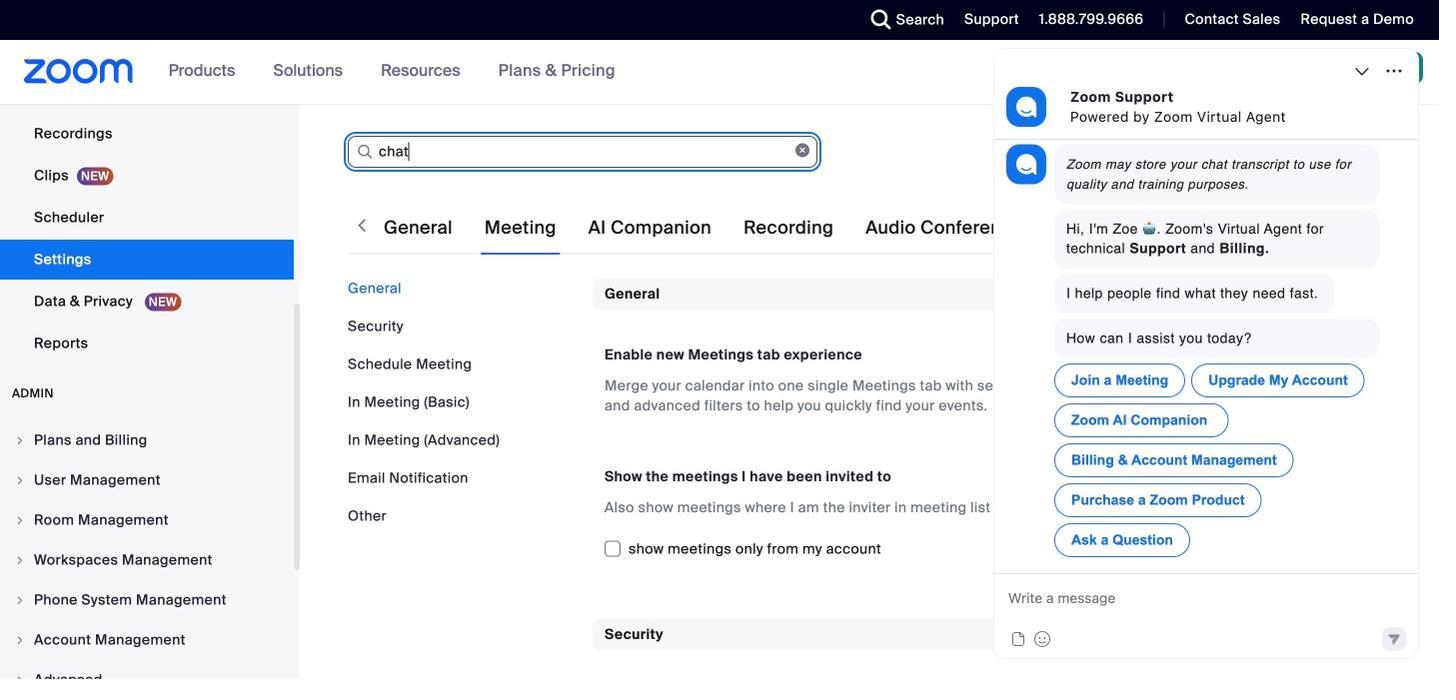 Task type: describe. For each thing, give the bounding box(es) containing it.
Search Settings text field
[[348, 136, 818, 168]]

3 right image from the top
[[14, 595, 26, 607]]

4 menu item from the top
[[0, 542, 294, 580]]

1 menu item from the top
[[0, 422, 294, 460]]

tabs of my account settings page tab list
[[380, 200, 1439, 256]]

5 right image from the top
[[14, 675, 26, 680]]

3 menu item from the top
[[0, 502, 294, 540]]

meetings navigation
[[1021, 40, 1439, 105]]

personal menu menu
[[0, 0, 294, 366]]

6 menu item from the top
[[0, 622, 294, 660]]

1 right image from the top
[[14, 475, 26, 487]]



Task type: locate. For each thing, give the bounding box(es) containing it.
right image
[[14, 475, 26, 487], [14, 555, 26, 567], [14, 595, 26, 607], [14, 635, 26, 647], [14, 675, 26, 680]]

4 right image from the top
[[14, 635, 26, 647]]

5 menu item from the top
[[0, 582, 294, 620]]

0 vertical spatial right image
[[14, 435, 26, 447]]

banner
[[0, 40, 1439, 105]]

right image
[[14, 435, 26, 447], [14, 515, 26, 527]]

7 menu item from the top
[[0, 662, 294, 680]]

product information navigation
[[154, 40, 631, 104]]

2 right image from the top
[[14, 515, 26, 527]]

admin menu menu
[[0, 422, 294, 680]]

menu bar
[[348, 279, 578, 527]]

1 right image from the top
[[14, 435, 26, 447]]

menu item
[[0, 422, 294, 460], [0, 462, 294, 500], [0, 502, 294, 540], [0, 542, 294, 580], [0, 582, 294, 620], [0, 622, 294, 660], [0, 662, 294, 680]]

1 vertical spatial right image
[[14, 515, 26, 527]]

side navigation navigation
[[0, 0, 300, 680]]

2 menu item from the top
[[0, 462, 294, 500]]

general element
[[593, 279, 1386, 588]]

scroll left image
[[352, 216, 372, 236]]

2 right image from the top
[[14, 555, 26, 567]]

zoom logo image
[[24, 59, 134, 84]]

scroll right image
[[1367, 216, 1387, 236]]



Task type: vqa. For each thing, say whether or not it's contained in the screenshot.
Tabs of meeting tab list
no



